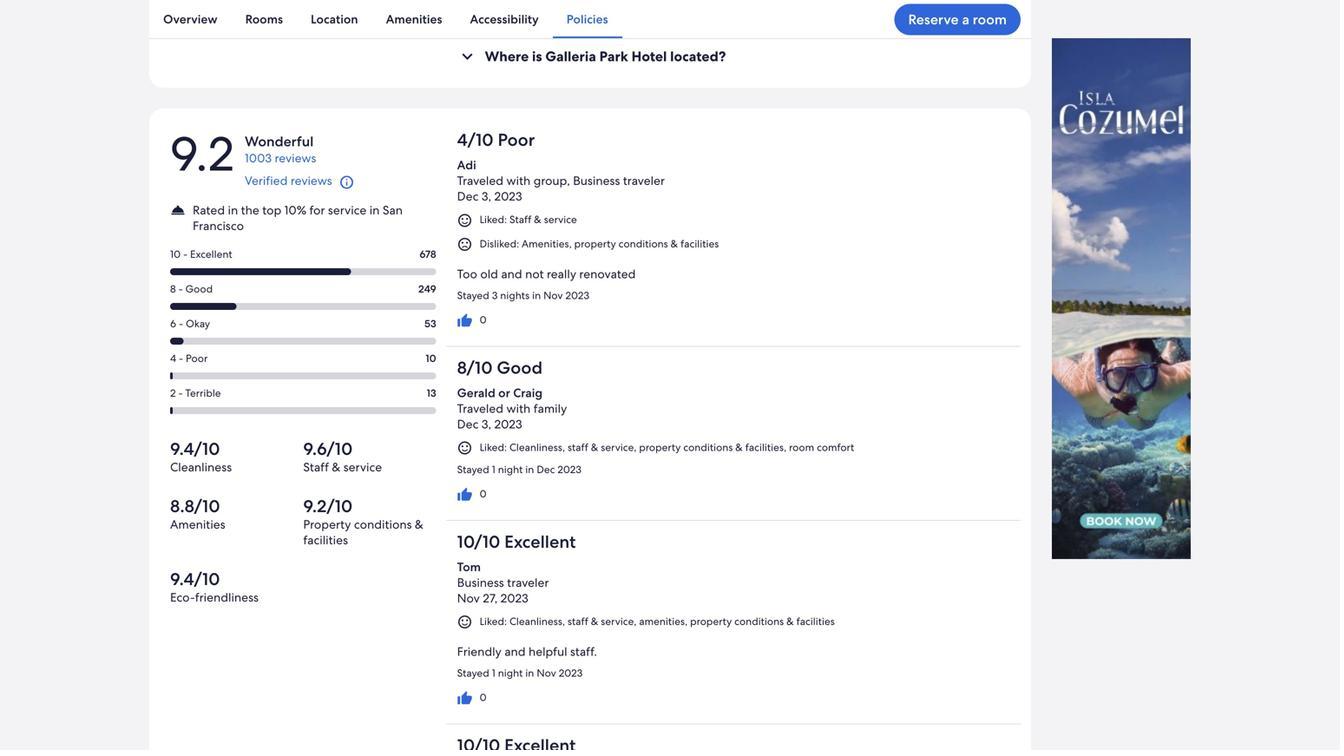 Task type: vqa. For each thing, say whether or not it's contained in the screenshot.
Previous icon
no



Task type: describe. For each thing, give the bounding box(es) containing it.
located?
[[671, 47, 727, 66]]

service, for 10/10 excellent
[[601, 615, 637, 628]]

- for excellent
[[183, 248, 188, 261]]

13
[[427, 387, 437, 400]]

- for okay
[[179, 317, 183, 331]]

678
[[420, 248, 437, 261]]

small image for liked: cleanliness, staff & service, amenities, property conditions & facilities
[[457, 615, 473, 630]]

0 vertical spatial galleria
[[654, 16, 705, 34]]

disliked: amenities, property conditions & facilities
[[480, 237, 719, 250]]

verified reviews button
[[245, 166, 358, 199]]

9.6/10
[[303, 438, 353, 460]]

out
[[613, 16, 635, 34]]

service, for 8/10 good
[[601, 441, 637, 454]]

9.4 out of 10 element for 9.4/10 eco-friendliness
[[170, 568, 303, 591]]

amenities inside list
[[386, 11, 443, 27]]

1 vertical spatial amenities
[[170, 517, 225, 533]]

1 vertical spatial poor
[[186, 352, 208, 365]]

nov for 10/10 excellent
[[537, 667, 556, 680]]

craig
[[513, 385, 543, 401]]

stayed 1 night in nov 2023
[[457, 667, 583, 680]]

1 horizontal spatial park
[[708, 16, 737, 34]]

2 0 button from the top
[[457, 487, 487, 503]]

dec for 8/10
[[457, 416, 479, 432]]

4/10 poor adi traveled with group, business traveler dec 3, 2023
[[457, 129, 665, 204]]

small image for liked: staff & service
[[457, 213, 473, 228]]

9.2/10
[[303, 495, 353, 518]]

0 for 4/10
[[480, 313, 487, 326]]

friendliness
[[195, 590, 259, 605]]

overview link
[[149, 0, 232, 38]]

liked: cleanliness, staff & service, amenities, property conditions & facilities
[[480, 615, 835, 628]]

2023 down family on the left of page
[[558, 463, 582, 476]]

not
[[526, 266, 544, 282]]

wonderful 1003 reviews
[[245, 133, 316, 166]]

in for stayed 1 night in dec 2023
[[526, 463, 534, 476]]

in for stayed 3 nights in nov 2023
[[533, 289, 541, 302]]

cleanliness, for 10/10 excellent
[[510, 615, 565, 628]]

amenities,
[[522, 237, 572, 250]]

3
[[492, 289, 498, 302]]

nov for 4/10 poor
[[544, 289, 563, 302]]

& inside 9.6/10 staff & service
[[332, 460, 341, 475]]

gerald
[[457, 385, 496, 401]]

amenities link
[[372, 0, 456, 38]]

small image for disliked: amenities, property conditions & facilities
[[457, 237, 473, 252]]

2023 inside 8/10 good gerald or craig traveled with family dec 3, 2023
[[495, 416, 523, 432]]

liked: for 10/10 excellent
[[480, 615, 507, 628]]

liked: staff & service
[[480, 213, 577, 226]]

medium image
[[457, 691, 473, 707]]

- for poor
[[179, 352, 183, 365]]

night for dec
[[498, 463, 523, 476]]

excellent inside 10/10 excellent tom business traveler nov 27, 2023
[[505, 531, 576, 553]]

wonderful
[[245, 133, 314, 151]]

9.6/10 staff & service
[[303, 438, 382, 475]]

verified reviews
[[245, 173, 332, 189]]

liked: cleanliness, staff & service, property conditions & facilities, room comfort
[[480, 441, 855, 454]]

reviews inside dropdown button
[[291, 173, 332, 189]]

a
[[963, 10, 970, 29]]

staff for 8/10 good
[[568, 441, 589, 454]]

francisco
[[193, 218, 244, 234]]

conditions inside 9.2/10 property conditions & facilities
[[354, 517, 412, 533]]

policies link
[[553, 0, 622, 38]]

27,
[[483, 591, 498, 606]]

accessibility
[[470, 11, 539, 27]]

location
[[311, 11, 358, 27]]

1 vertical spatial room
[[790, 441, 815, 454]]

nov inside 10/10 excellent tom business traveler nov 27, 2023
[[457, 591, 480, 606]]

0 vertical spatial is
[[557, 16, 567, 34]]

traveled inside 4/10 poor adi traveled with group, business traveler dec 3, 2023
[[457, 173, 504, 189]]

8.8 out of 10 element
[[170, 495, 303, 518]]

staff for liked:
[[510, 213, 532, 226]]

with inside 4/10 poor adi traveled with group, business traveler dec 3, 2023
[[507, 173, 531, 189]]

friendly
[[457, 644, 502, 660]]

in left the
[[228, 203, 238, 218]]

what
[[485, 16, 521, 34]]

friendly and helpful staff.
[[457, 644, 597, 660]]

reviews inside wonderful 1003 reviews
[[275, 150, 316, 166]]

8 - good
[[170, 282, 213, 296]]

list containing overview
[[149, 0, 1032, 38]]

10/10 excellent tom business traveler nov 27, 2023
[[457, 531, 576, 606]]

0 horizontal spatial excellent
[[190, 248, 232, 261]]

8
[[170, 282, 176, 296]]

8.8/10
[[170, 495, 220, 518]]

staff for 10/10 excellent
[[568, 615, 589, 628]]

check-
[[570, 16, 613, 34]]

249
[[419, 282, 437, 296]]

traveler inside 4/10 poor adi traveled with group, business traveler dec 3, 2023
[[623, 173, 665, 189]]

3, for 4/10
[[482, 189, 492, 204]]

property
[[303, 517, 351, 533]]

cleanliness
[[170, 460, 232, 475]]

too
[[457, 266, 478, 282]]

1 horizontal spatial property
[[639, 441, 681, 454]]

business inside 10/10 excellent tom business traveler nov 27, 2023
[[457, 575, 504, 591]]

poor inside 4/10 poor adi traveled with group, business traveler dec 3, 2023
[[498, 129, 535, 151]]

tom
[[457, 559, 481, 575]]

traveled inside 8/10 good gerald or craig traveled with family dec 3, 2023
[[457, 401, 504, 416]]

renovated
[[580, 266, 636, 282]]

2 - terrible
[[170, 387, 221, 400]]

at
[[638, 16, 651, 34]]

10%
[[285, 203, 307, 218]]

9.4/10 for 9.4/10 eco-friendliness
[[170, 568, 220, 591]]

0 for 10/10
[[480, 691, 487, 704]]

hotel
[[632, 47, 667, 66]]

with inside 8/10 good gerald or craig traveled with family dec 3, 2023
[[507, 401, 531, 416]]

8/10
[[457, 356, 493, 379]]

medium image for stayed 3 nights in nov 2023
[[457, 313, 473, 329]]

terrible
[[185, 387, 221, 400]]

location link
[[297, 0, 372, 38]]

stayed for 4/10
[[457, 289, 490, 302]]

2023 inside 10/10 excellent tom business traveler nov 27, 2023
[[501, 591, 529, 606]]

53
[[425, 317, 437, 331]]

overview
[[163, 11, 218, 27]]

or
[[499, 385, 511, 401]]

rooms link
[[232, 0, 297, 38]]

10 for 10 - excellent
[[170, 248, 181, 261]]

stayed 1 night in dec 2023
[[457, 463, 582, 476]]

san
[[383, 203, 403, 218]]

policies
[[567, 11, 608, 27]]

9.2
[[170, 122, 234, 186]]



Task type: locate. For each thing, give the bounding box(es) containing it.
0
[[480, 313, 487, 326], [480, 487, 487, 501], [480, 691, 487, 704]]

0 vertical spatial liked:
[[480, 213, 507, 226]]

0 vertical spatial property
[[575, 237, 616, 250]]

9.4/10 for 9.4/10 cleanliness
[[170, 438, 220, 460]]

0 vertical spatial park
[[708, 16, 737, 34]]

1 vertical spatial reviews
[[291, 173, 332, 189]]

reviews up verified reviews
[[275, 150, 316, 166]]

2 vertical spatial stayed
[[457, 667, 490, 680]]

0 horizontal spatial good
[[186, 282, 213, 296]]

0 vertical spatial reviews
[[275, 150, 316, 166]]

amenities
[[386, 11, 443, 27], [170, 517, 225, 533]]

dec for 4/10
[[457, 189, 479, 204]]

3, down gerald on the left of the page
[[482, 416, 492, 432]]

good
[[186, 282, 213, 296], [497, 356, 543, 379]]

traveled down 8/10
[[457, 401, 504, 416]]

amenities,
[[639, 615, 688, 628]]

2 vertical spatial property
[[691, 615, 732, 628]]

good inside 8/10 good gerald or craig traveled with family dec 3, 2023
[[497, 356, 543, 379]]

disliked:
[[480, 237, 519, 250]]

dec down adi at the top of page
[[457, 189, 479, 204]]

0 vertical spatial business
[[573, 173, 620, 189]]

1 vertical spatial and
[[505, 644, 526, 660]]

time
[[524, 16, 553, 34]]

1 vertical spatial 9.4/10
[[170, 568, 220, 591]]

facilities
[[681, 237, 719, 250], [303, 533, 348, 548], [797, 615, 835, 628]]

1 for stayed 1 night in dec 2023
[[492, 463, 496, 476]]

stayed left 3 at the top of the page
[[457, 289, 490, 302]]

galleria down the check-
[[546, 47, 597, 66]]

medium image
[[457, 313, 473, 329], [457, 487, 473, 503]]

1 horizontal spatial is
[[557, 16, 567, 34]]

1 vertical spatial 1
[[492, 667, 496, 680]]

0 button down friendly
[[457, 691, 487, 707]]

room left "comfort"
[[790, 441, 815, 454]]

eco-
[[170, 590, 195, 605]]

rated in the top 10% for service in san francisco
[[193, 203, 403, 234]]

what time is check-out at galleria park hotel?
[[485, 16, 784, 34]]

2 stayed from the top
[[457, 463, 490, 476]]

1 0 from the top
[[480, 313, 487, 326]]

room inside button
[[973, 10, 1007, 29]]

0 horizontal spatial traveler
[[507, 575, 549, 591]]

night
[[498, 463, 523, 476], [498, 667, 523, 680]]

4
[[170, 352, 176, 365]]

& inside 9.2/10 property conditions & facilities
[[415, 517, 424, 533]]

0 button for 10/10 excellent
[[457, 691, 487, 707]]

1 staff from the top
[[568, 441, 589, 454]]

8.8/10 amenities
[[170, 495, 225, 533]]

traveler up disliked: amenities, property conditions & facilities
[[623, 173, 665, 189]]

3, up liked: staff & service
[[482, 189, 492, 204]]

3 liked: from the top
[[480, 615, 507, 628]]

0 horizontal spatial galleria
[[546, 47, 597, 66]]

with left family on the left of page
[[507, 401, 531, 416]]

0 horizontal spatial property
[[575, 237, 616, 250]]

2 traveled from the top
[[457, 401, 504, 416]]

0 horizontal spatial 10
[[170, 248, 181, 261]]

cleanliness, for 8/10 good
[[510, 441, 565, 454]]

1 vertical spatial medium image
[[457, 487, 473, 503]]

amenities down cleanliness
[[170, 517, 225, 533]]

1 vertical spatial stayed
[[457, 463, 490, 476]]

in down family on the left of page
[[526, 463, 534, 476]]

10
[[170, 248, 181, 261], [426, 352, 437, 365]]

- right 8
[[179, 282, 183, 296]]

1 horizontal spatial good
[[497, 356, 543, 379]]

liked: up disliked:
[[480, 213, 507, 226]]

3 0 from the top
[[480, 691, 487, 704]]

1 horizontal spatial amenities
[[386, 11, 443, 27]]

0 horizontal spatial room
[[790, 441, 815, 454]]

1 down friendly
[[492, 667, 496, 680]]

1003
[[245, 150, 272, 166]]

3 0 button from the top
[[457, 691, 487, 707]]

room
[[973, 10, 1007, 29], [790, 441, 815, 454]]

1 vertical spatial park
[[600, 47, 629, 66]]

0 horizontal spatial business
[[457, 575, 504, 591]]

1 vertical spatial dec
[[457, 416, 479, 432]]

good up craig
[[497, 356, 543, 379]]

1 vertical spatial excellent
[[505, 531, 576, 553]]

small image for liked:
[[457, 440, 473, 456]]

3 stayed from the top
[[457, 667, 490, 680]]

1 vertical spatial traveled
[[457, 401, 504, 416]]

1 vertical spatial staff
[[568, 615, 589, 628]]

0 vertical spatial service,
[[601, 441, 637, 454]]

&
[[534, 213, 542, 226], [671, 237, 678, 250], [591, 441, 599, 454], [736, 441, 743, 454], [332, 460, 341, 475], [415, 517, 424, 533], [591, 615, 599, 628], [787, 615, 794, 628]]

night down 8/10 good gerald or craig traveled with family dec 3, 2023
[[498, 463, 523, 476]]

traveler
[[623, 173, 665, 189], [507, 575, 549, 591]]

0 horizontal spatial amenities
[[170, 517, 225, 533]]

2 vertical spatial 0
[[480, 691, 487, 704]]

liked: for 8/10 good
[[480, 441, 507, 454]]

0 vertical spatial 10
[[170, 248, 181, 261]]

adi
[[457, 157, 477, 173]]

comfort
[[817, 441, 855, 454]]

stayed for 10/10
[[457, 667, 490, 680]]

1 vertical spatial nov
[[457, 591, 480, 606]]

2 liked: from the top
[[480, 441, 507, 454]]

- for terrible
[[178, 387, 183, 400]]

reviews down 1003 reviews button at the top
[[291, 173, 332, 189]]

6
[[170, 317, 176, 331]]

0 vertical spatial room
[[973, 10, 1007, 29]]

the
[[241, 203, 259, 218]]

0 button for 4/10 poor
[[457, 313, 487, 329]]

1 up 10/10
[[492, 463, 496, 476]]

2023 inside 4/10 poor adi traveled with group, business traveler dec 3, 2023
[[495, 189, 523, 204]]

room right a
[[973, 10, 1007, 29]]

medium image up 10/10
[[457, 487, 473, 503]]

0 vertical spatial medium image
[[457, 313, 473, 329]]

0 right medium image
[[480, 691, 487, 704]]

1 horizontal spatial excellent
[[505, 531, 576, 553]]

1 vertical spatial staff
[[303, 460, 329, 475]]

old
[[481, 266, 498, 282]]

family
[[534, 401, 567, 416]]

2 cleanliness, from the top
[[510, 615, 565, 628]]

park left the hotel?
[[708, 16, 737, 34]]

reserve a room button
[[895, 4, 1021, 35]]

0 vertical spatial facilities
[[681, 237, 719, 250]]

staff up disliked:
[[510, 213, 532, 226]]

1 horizontal spatial poor
[[498, 129, 535, 151]]

0 button up 10/10
[[457, 487, 487, 503]]

galleria
[[654, 16, 705, 34], [546, 47, 597, 66]]

1 0 button from the top
[[457, 313, 487, 329]]

2 horizontal spatial property
[[691, 615, 732, 628]]

0 button
[[457, 313, 487, 329], [457, 487, 487, 503], [457, 691, 487, 707]]

- right 6
[[179, 317, 183, 331]]

business inside 4/10 poor adi traveled with group, business traveler dec 3, 2023
[[573, 173, 620, 189]]

2023 down really
[[566, 289, 590, 302]]

amenities right location 'link'
[[386, 11, 443, 27]]

9.4 out of 10 element
[[170, 438, 303, 460], [170, 568, 303, 591]]

9.4 out of 10 element for 9.4/10 cleanliness
[[170, 438, 303, 460]]

stayed up 10/10
[[457, 463, 490, 476]]

where
[[485, 47, 529, 66]]

2 night from the top
[[498, 667, 523, 680]]

0 vertical spatial poor
[[498, 129, 535, 151]]

- up 8 - good
[[183, 248, 188, 261]]

0 vertical spatial dec
[[457, 189, 479, 204]]

1 horizontal spatial traveler
[[623, 173, 665, 189]]

service right for
[[328, 203, 367, 218]]

1 vertical spatial liked:
[[480, 441, 507, 454]]

9.4/10 down 2 - terrible
[[170, 438, 220, 460]]

10 for 10
[[426, 352, 437, 365]]

stayed
[[457, 289, 490, 302], [457, 463, 490, 476], [457, 667, 490, 680]]

staff inside 9.6/10 staff & service
[[303, 460, 329, 475]]

traveler inside 10/10 excellent tom business traveler nov 27, 2023
[[507, 575, 549, 591]]

- right 4
[[179, 352, 183, 365]]

staff up the stayed 1 night in dec 2023 at the left
[[568, 441, 589, 454]]

1 cleanliness, from the top
[[510, 441, 565, 454]]

1 vertical spatial 3,
[[482, 416, 492, 432]]

reserve
[[909, 10, 959, 29]]

liked: down 27, on the left
[[480, 615, 507, 628]]

group,
[[534, 173, 570, 189]]

dec down family on the left of page
[[537, 463, 555, 476]]

hotel?
[[741, 16, 784, 34]]

1 horizontal spatial galleria
[[654, 16, 705, 34]]

2 0 from the top
[[480, 487, 487, 501]]

1 3, from the top
[[482, 189, 492, 204]]

4 - poor
[[170, 352, 208, 365]]

liked: up the stayed 1 night in dec 2023 at the left
[[480, 441, 507, 454]]

1 vertical spatial cleanliness,
[[510, 615, 565, 628]]

in left san
[[370, 203, 380, 218]]

2 9.4/10 from the top
[[170, 568, 220, 591]]

2023 up liked: staff & service
[[495, 189, 523, 204]]

0 vertical spatial good
[[186, 282, 213, 296]]

service inside 9.6/10 staff & service
[[344, 460, 382, 475]]

service for liked:
[[544, 213, 577, 226]]

1 horizontal spatial room
[[973, 10, 1007, 29]]

0 horizontal spatial staff
[[303, 460, 329, 475]]

9.4/10 inside 9.4/10 eco-friendliness
[[170, 568, 220, 591]]

staff up 9.2/10
[[303, 460, 329, 475]]

0 vertical spatial with
[[507, 173, 531, 189]]

- right 2
[[178, 387, 183, 400]]

business right group,
[[573, 173, 620, 189]]

small image left rated
[[170, 203, 186, 218]]

0 down old
[[480, 313, 487, 326]]

2
[[170, 387, 176, 400]]

business down 10/10
[[457, 575, 504, 591]]

1 service, from the top
[[601, 441, 637, 454]]

9.4 out of 10 element up 8.8 out of 10 element
[[170, 438, 303, 460]]

1 night from the top
[[498, 463, 523, 476]]

2 vertical spatial nov
[[537, 667, 556, 680]]

2 3, from the top
[[482, 416, 492, 432]]

nights
[[501, 289, 530, 302]]

9.4/10 eco-friendliness
[[170, 568, 259, 605]]

dec inside 8/10 good gerald or craig traveled with family dec 3, 2023
[[457, 416, 479, 432]]

and
[[501, 266, 523, 282], [505, 644, 526, 660]]

with left group,
[[507, 173, 531, 189]]

medium image for stayed 1 night in dec 2023
[[457, 487, 473, 503]]

small image down gerald on the left of the page
[[457, 440, 473, 456]]

1 vertical spatial 0
[[480, 487, 487, 501]]

4/10
[[457, 129, 494, 151]]

0 vertical spatial excellent
[[190, 248, 232, 261]]

1 vertical spatial 0 button
[[457, 487, 487, 503]]

1 horizontal spatial 10
[[426, 352, 437, 365]]

rooms
[[245, 11, 283, 27]]

0 vertical spatial staff
[[568, 441, 589, 454]]

top
[[262, 203, 282, 218]]

accessibility link
[[456, 0, 553, 38]]

stayed down friendly
[[457, 667, 490, 680]]

1 medium image from the top
[[457, 313, 473, 329]]

small image
[[170, 203, 186, 218], [457, 440, 473, 456]]

traveler right 27, on the left
[[507, 575, 549, 591]]

excellent down francisco on the top left of the page
[[190, 248, 232, 261]]

0 vertical spatial 9.4/10
[[170, 438, 220, 460]]

small image for rated
[[170, 203, 186, 218]]

reserve a room
[[909, 10, 1007, 29]]

galleria right at
[[654, 16, 705, 34]]

staff
[[568, 441, 589, 454], [568, 615, 589, 628]]

3, for 8/10
[[482, 416, 492, 432]]

is right "time"
[[557, 16, 567, 34]]

1 vertical spatial property
[[639, 441, 681, 454]]

and up nights
[[501, 266, 523, 282]]

reviews
[[275, 150, 316, 166], [291, 173, 332, 189]]

2023 right 27, on the left
[[501, 591, 529, 606]]

9.4 out of 10 element down 8.8 out of 10 element
[[170, 568, 303, 591]]

service,
[[601, 441, 637, 454], [601, 615, 637, 628]]

where is galleria park hotel located?
[[485, 47, 727, 66]]

1 horizontal spatial staff
[[510, 213, 532, 226]]

good right 8
[[186, 282, 213, 296]]

2 vertical spatial facilities
[[797, 615, 835, 628]]

medium image right 53
[[457, 313, 473, 329]]

facilities,
[[746, 441, 787, 454]]

service inside rated in the top 10% for service in san francisco
[[328, 203, 367, 218]]

facilities inside 9.2/10 property conditions & facilities
[[303, 533, 348, 548]]

1 vertical spatial business
[[457, 575, 504, 591]]

in down friendly and helpful staff.
[[526, 667, 534, 680]]

1 stayed from the top
[[457, 289, 490, 302]]

list
[[149, 0, 1032, 38]]

1 horizontal spatial facilities
[[681, 237, 719, 250]]

and up stayed 1 night in nov 2023 at the left bottom of the page
[[505, 644, 526, 660]]

cleanliness, up the stayed 1 night in dec 2023 at the left
[[510, 441, 565, 454]]

liked:
[[480, 213, 507, 226], [480, 441, 507, 454], [480, 615, 507, 628]]

9.2 out of 10 element
[[303, 495, 437, 518]]

cleanliness,
[[510, 441, 565, 454], [510, 615, 565, 628]]

0 vertical spatial nov
[[544, 289, 563, 302]]

service up amenities,
[[544, 213, 577, 226]]

really
[[547, 266, 577, 282]]

small image inside verified reviews dropdown button
[[336, 173, 358, 192]]

2 vertical spatial 0 button
[[457, 691, 487, 707]]

service for 9.6/10
[[344, 460, 382, 475]]

service
[[328, 203, 367, 218], [544, 213, 577, 226], [344, 460, 382, 475]]

0 horizontal spatial is
[[532, 47, 542, 66]]

9.4/10 cleanliness
[[170, 438, 232, 475]]

0 vertical spatial 3,
[[482, 189, 492, 204]]

2 medium image from the top
[[457, 487, 473, 503]]

10/10
[[457, 531, 501, 553]]

1 vertical spatial 10
[[426, 352, 437, 365]]

staff up the staff.
[[568, 615, 589, 628]]

nov left 27, on the left
[[457, 591, 480, 606]]

excellent right 10/10
[[505, 531, 576, 553]]

2 staff from the top
[[568, 615, 589, 628]]

0 horizontal spatial poor
[[186, 352, 208, 365]]

1 9.4 out of 10 element from the top
[[170, 438, 303, 460]]

2 1 from the top
[[492, 667, 496, 680]]

9.4/10 inside 9.4/10 cleanliness
[[170, 438, 220, 460]]

night down friendly and helpful staff.
[[498, 667, 523, 680]]

is
[[557, 16, 567, 34], [532, 47, 542, 66]]

0 horizontal spatial facilities
[[303, 533, 348, 548]]

0 horizontal spatial park
[[600, 47, 629, 66]]

cleanliness, up friendly and helpful staff.
[[510, 615, 565, 628]]

poor right 4/10
[[498, 129, 535, 151]]

dec down gerald on the left of the page
[[457, 416, 479, 432]]

1 vertical spatial service,
[[601, 615, 637, 628]]

2023 down the staff.
[[559, 667, 583, 680]]

8/10 good gerald or craig traveled with family dec 3, 2023
[[457, 356, 567, 432]]

service up the 9.2 out of 10 element
[[344, 460, 382, 475]]

verified
[[245, 173, 288, 189]]

0 vertical spatial traveler
[[623, 173, 665, 189]]

0 vertical spatial 9.4 out of 10 element
[[170, 438, 303, 460]]

0 vertical spatial 0 button
[[457, 313, 487, 329]]

small image
[[336, 173, 358, 192], [457, 213, 473, 228], [457, 237, 473, 252], [457, 615, 473, 630]]

0 vertical spatial night
[[498, 463, 523, 476]]

too old and not really renovated
[[457, 266, 636, 282]]

poor
[[498, 129, 535, 151], [186, 352, 208, 365]]

9.4/10 down 8.8/10 amenities
[[170, 568, 220, 591]]

10 up the 13
[[426, 352, 437, 365]]

dec inside 4/10 poor adi traveled with group, business traveler dec 3, 2023
[[457, 189, 479, 204]]

staff.
[[571, 644, 597, 660]]

2 service, from the top
[[601, 615, 637, 628]]

3, inside 4/10 poor adi traveled with group, business traveler dec 3, 2023
[[482, 189, 492, 204]]

2 vertical spatial liked:
[[480, 615, 507, 628]]

10 up 8
[[170, 248, 181, 261]]

1 1 from the top
[[492, 463, 496, 476]]

in for stayed 1 night in nov 2023
[[526, 667, 534, 680]]

okay
[[186, 317, 210, 331]]

1 vertical spatial night
[[498, 667, 523, 680]]

0 vertical spatial and
[[501, 266, 523, 282]]

rated
[[193, 203, 225, 218]]

park down the 'out'
[[600, 47, 629, 66]]

2 with from the top
[[507, 401, 531, 416]]

2 9.4 out of 10 element from the top
[[170, 568, 303, 591]]

1 for stayed 1 night in nov 2023
[[492, 667, 496, 680]]

traveled down 4/10
[[457, 173, 504, 189]]

1 with from the top
[[507, 173, 531, 189]]

with
[[507, 173, 531, 189], [507, 401, 531, 416]]

in down not
[[533, 289, 541, 302]]

business
[[573, 173, 620, 189], [457, 575, 504, 591]]

2023
[[495, 189, 523, 204], [566, 289, 590, 302], [495, 416, 523, 432], [558, 463, 582, 476], [501, 591, 529, 606], [559, 667, 583, 680]]

0 vertical spatial 1
[[492, 463, 496, 476]]

0 vertical spatial traveled
[[457, 173, 504, 189]]

night for nov
[[498, 667, 523, 680]]

1 9.4/10 from the top
[[170, 438, 220, 460]]

3, inside 8/10 good gerald or craig traveled with family dec 3, 2023
[[482, 416, 492, 432]]

nov down the helpful
[[537, 667, 556, 680]]

0 vertical spatial stayed
[[457, 289, 490, 302]]

0 vertical spatial staff
[[510, 213, 532, 226]]

0 vertical spatial small image
[[170, 203, 186, 218]]

1 vertical spatial small image
[[457, 440, 473, 456]]

is right where
[[532, 47, 542, 66]]

0 down the stayed 1 night in dec 2023 at the left
[[480, 487, 487, 501]]

6 - okay
[[170, 317, 210, 331]]

9.2/10 property conditions & facilities
[[303, 495, 424, 548]]

- for good
[[179, 282, 183, 296]]

2023 down or
[[495, 416, 523, 432]]

0 horizontal spatial small image
[[170, 203, 186, 218]]

1 vertical spatial facilities
[[303, 533, 348, 548]]

nov
[[544, 289, 563, 302], [457, 591, 480, 606], [537, 667, 556, 680]]

10 - excellent
[[170, 248, 232, 261]]

1 vertical spatial good
[[497, 356, 543, 379]]

staff for 9.6/10
[[303, 460, 329, 475]]

1 vertical spatial galleria
[[546, 47, 597, 66]]

1 liked: from the top
[[480, 213, 507, 226]]

poor right 4
[[186, 352, 208, 365]]

1 traveled from the top
[[457, 173, 504, 189]]

for
[[310, 203, 325, 218]]

9.6 out of 10 element
[[303, 438, 437, 460]]

2 vertical spatial dec
[[537, 463, 555, 476]]

1 vertical spatial 9.4 out of 10 element
[[170, 568, 303, 591]]

1 horizontal spatial business
[[573, 173, 620, 189]]

nov down too old and not really renovated
[[544, 289, 563, 302]]

0 button right 53
[[457, 313, 487, 329]]

9.4/10
[[170, 438, 220, 460], [170, 568, 220, 591]]

0 vertical spatial amenities
[[386, 11, 443, 27]]



